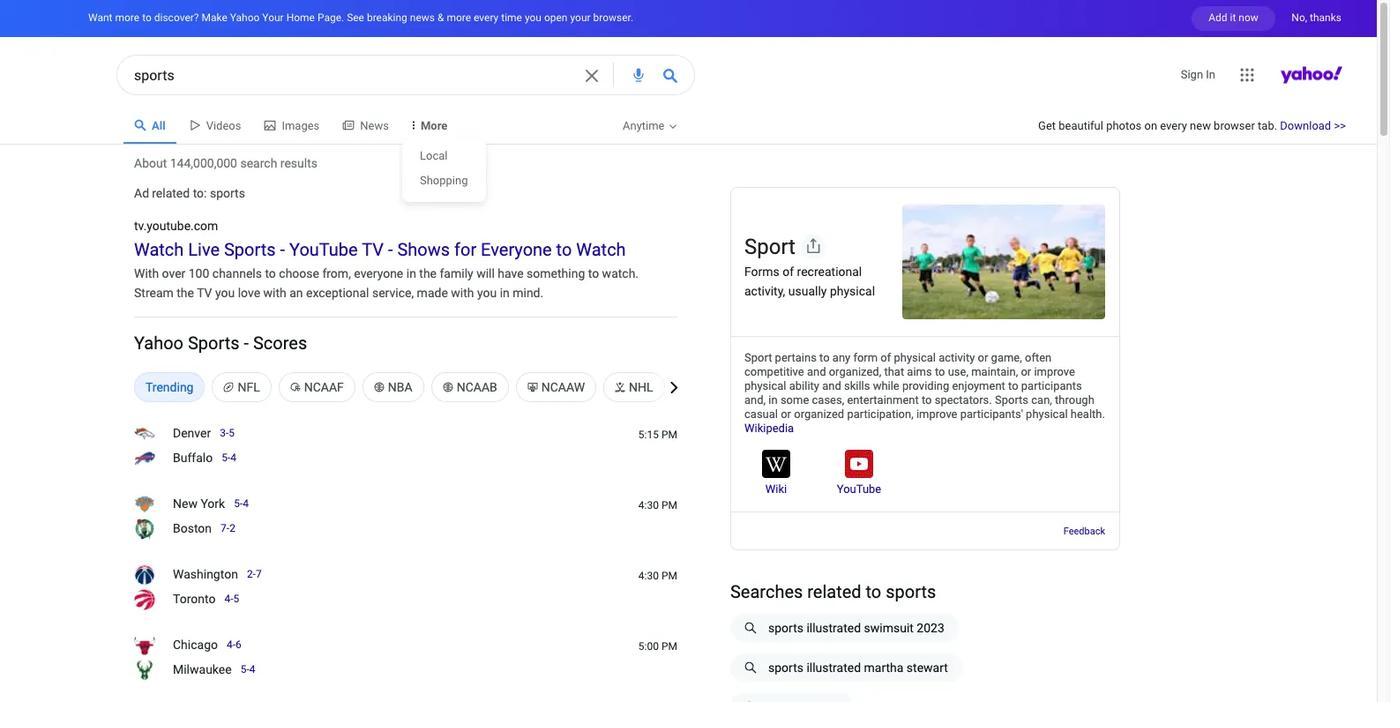 Task type: locate. For each thing, give the bounding box(es) containing it.
no,
[[1292, 11, 1308, 24]]

5- up 2
[[234, 498, 243, 510]]

2 vertical spatial 5-
[[241, 664, 249, 676]]

pm right 5:00
[[662, 641, 678, 653]]

every left time at the left top of the page
[[474, 11, 499, 24]]

sports up participants'
[[995, 394, 1029, 407]]

watch up watch. at left top
[[576, 239, 626, 260]]

add
[[1209, 11, 1228, 24]]

0 horizontal spatial -
[[244, 333, 249, 354]]

sports illustrated swimsuit 2023
[[769, 621, 945, 635]]

144,000,000
[[170, 156, 237, 170]]

and up cases,
[[823, 379, 842, 393]]

5- for chicago
[[241, 664, 249, 676]]

4- for toronto
[[224, 593, 233, 606]]

with left "an"
[[263, 286, 287, 300]]

4 inside the new york 5-4
[[243, 498, 249, 510]]

1 horizontal spatial watch
[[576, 239, 626, 260]]

5- inside the new york 5-4
[[234, 498, 243, 510]]

0 horizontal spatial with
[[263, 286, 287, 300]]

0 horizontal spatial improve
[[917, 408, 958, 421]]

sign in link
[[1181, 61, 1222, 83]]

that
[[885, 365, 905, 379]]

1 vertical spatial youtube
[[837, 483, 882, 496]]

None submit
[[664, 68, 678, 83]]

6
[[236, 639, 242, 651]]

0 vertical spatial 4:30
[[639, 499, 659, 512]]

related up sports illustrated swimsuit 2023
[[808, 581, 862, 603]]

and up ability
[[807, 365, 826, 379]]

1 horizontal spatial or
[[978, 351, 989, 364]]

more right want
[[115, 11, 140, 24]]

2 vertical spatial in
[[769, 394, 778, 407]]

2 vertical spatial or
[[781, 408, 792, 421]]

or up 'maintain,'
[[978, 351, 989, 364]]

pm for 3-
[[662, 429, 678, 441]]

something
[[527, 266, 585, 281]]

2 horizontal spatial yahoo
[[1351, 67, 1383, 80]]

4 inside the "buffalo 5-4"
[[230, 452, 236, 464]]

providing
[[903, 379, 950, 393]]

1 4:30 from the top
[[639, 499, 659, 512]]

improve up the participants
[[1035, 365, 1076, 379]]

enjoyment
[[953, 379, 1006, 393]]

4:30
[[639, 499, 659, 512], [639, 570, 659, 582]]

1 vertical spatial 4:30
[[639, 570, 659, 582]]

with down family at top
[[451, 286, 474, 300]]

1 vertical spatial in
[[500, 286, 510, 300]]

5- down 3-
[[222, 452, 230, 464]]

0 vertical spatial sports
[[224, 239, 276, 260]]

sports up channels
[[224, 239, 276, 260]]

1 horizontal spatial of
[[881, 351, 891, 364]]

sport inside sport pertains to any form of physical activity or game, often competitive and organized, that aims to use, maintain, or improve physical ability and skills while providing enjoyment to participants and, in some cases, entertainment to spectators. sports can, through casual or organized participation, improve participants' physical health. wikipedia
[[745, 351, 772, 364]]

2 vertical spatial 4
[[249, 664, 255, 676]]

1 vertical spatial related
[[808, 581, 862, 603]]

sign
[[1181, 68, 1204, 81]]

martha
[[864, 661, 904, 675]]

0 horizontal spatial 4
[[230, 452, 236, 464]]

you down will
[[477, 286, 497, 300]]

improve down spectators.
[[917, 408, 958, 421]]

tv.youtube.com watch live sports - youtube tv - shows for everyone to watch with over 100 channels to choose from, everyone in the family will have something to watch. stream the tv you love with an exceptional service, made with you in mind.
[[134, 219, 639, 300]]

4:30 down 5:15
[[639, 499, 659, 512]]

illustrated for illustrated martha stewart
[[807, 661, 861, 675]]

0 horizontal spatial of
[[783, 265, 794, 279]]

tv up everyone
[[362, 239, 384, 260]]

illustrated down sports illustrated swimsuit 2023
[[807, 661, 861, 675]]

with
[[263, 286, 287, 300], [451, 286, 474, 300]]

discover?
[[154, 11, 199, 24]]

0 vertical spatial every
[[474, 11, 499, 24]]

4 inside milwaukee 5-4
[[249, 664, 255, 676]]

2-
[[247, 569, 256, 581]]

4:30 pm for york
[[639, 499, 678, 512]]

1 vertical spatial improve
[[917, 408, 958, 421]]

your
[[570, 11, 591, 24]]

0 horizontal spatial or
[[781, 408, 792, 421]]

4 down the "denver 3-5"
[[230, 452, 236, 464]]

5-
[[222, 452, 230, 464], [234, 498, 243, 510], [241, 664, 249, 676]]

3 pm from the top
[[662, 570, 678, 582]]

1 vertical spatial yahoo
[[1351, 67, 1383, 80]]

of up that
[[881, 351, 891, 364]]

watch up with at the left top of the page
[[134, 239, 184, 260]]

2 4:30 from the top
[[639, 570, 659, 582]]

sport up forms
[[745, 235, 796, 259]]

0 horizontal spatial you
[[215, 286, 235, 300]]

in inside sport pertains to any form of physical activity or game, often competitive and organized, that aims to use, maintain, or improve physical ability and skills while providing enjoyment to participants and, in some cases, entertainment to spectators. sports can, through casual or organized participation, improve participants' physical health. wikipedia
[[769, 394, 778, 407]]

activity,
[[745, 284, 786, 298]]

want
[[88, 11, 113, 24]]

mind.
[[513, 286, 544, 300]]

shows
[[397, 239, 450, 260]]

1 sport from the top
[[745, 235, 796, 259]]

1 vertical spatial of
[[881, 351, 891, 364]]

sport up "competitive"
[[745, 351, 772, 364]]

tab list containing all
[[124, 111, 400, 144]]

1 horizontal spatial with
[[451, 286, 474, 300]]

1 watch from the left
[[134, 239, 184, 260]]

or down some
[[781, 408, 792, 421]]

0 vertical spatial youtube
[[289, 239, 358, 260]]

4:30 up 5:00
[[639, 570, 659, 582]]

- up everyone
[[388, 239, 393, 260]]

often
[[1025, 351, 1052, 364]]

2 horizontal spatial in
[[769, 394, 778, 407]]

youtube up from,
[[289, 239, 358, 260]]

recreational
[[797, 265, 862, 279]]

illustrated down searches related to sports
[[807, 621, 861, 635]]

0 vertical spatial 4:30 pm
[[639, 499, 678, 512]]

denver 3-5
[[173, 426, 235, 440]]

of
[[783, 265, 794, 279], [881, 351, 891, 364]]

- up choose
[[280, 239, 285, 260]]

game,
[[991, 351, 1023, 364]]

0 vertical spatial improve
[[1035, 365, 1076, 379]]

- left scores
[[244, 333, 249, 354]]

1 vertical spatial 5-
[[234, 498, 243, 510]]

4- up milwaukee 5-4 at bottom
[[227, 639, 236, 651]]

every right on
[[1161, 119, 1188, 132]]

0 vertical spatial tv
[[362, 239, 384, 260]]

1 horizontal spatial improve
[[1035, 365, 1076, 379]]

related left to:
[[152, 186, 190, 200]]

0 vertical spatial yahoo
[[230, 11, 260, 24]]

0 vertical spatial of
[[783, 265, 794, 279]]

yahoo for yahoo sports - scores
[[134, 333, 184, 354]]

1 more from the left
[[115, 11, 140, 24]]

an
[[290, 286, 303, 300]]

4 right milwaukee
[[249, 664, 255, 676]]

more
[[115, 11, 140, 24], [447, 11, 471, 24]]

1 horizontal spatial more
[[447, 11, 471, 24]]

0 vertical spatial sport
[[745, 235, 796, 259]]

5 inside toronto 4-5
[[233, 593, 239, 606]]

pm down 5:15 pm
[[662, 499, 678, 512]]

4:30 pm up 5:00 pm
[[639, 570, 678, 582]]

1 vertical spatial sports
[[188, 333, 240, 354]]

feedback link
[[1064, 526, 1106, 537]]

tv down 100
[[197, 286, 212, 300]]

ad related to: sports
[[134, 186, 245, 200]]

pm right 5:15
[[662, 429, 678, 441]]

2 pm from the top
[[662, 499, 678, 512]]

any
[[833, 351, 851, 364]]

tv
[[362, 239, 384, 260], [197, 286, 212, 300]]

of right forms
[[783, 265, 794, 279]]

the down over
[[177, 286, 194, 300]]

4
[[230, 452, 236, 464], [243, 498, 249, 510], [249, 664, 255, 676]]

2 horizontal spatial 4
[[249, 664, 255, 676]]

carousel region
[[732, 450, 1120, 513]]

swimsuit
[[864, 621, 914, 635]]

1 illustrated from the top
[[807, 621, 861, 635]]

1 vertical spatial 5
[[233, 593, 239, 606]]

1 vertical spatial illustrated
[[807, 661, 861, 675]]

1 horizontal spatial yahoo
[[230, 11, 260, 24]]

0 vertical spatial the
[[419, 266, 437, 281]]

denver
[[173, 426, 211, 440]]

images link
[[254, 111, 330, 142]]

5 down washington 2-7
[[233, 593, 239, 606]]

over
[[162, 266, 186, 281]]

tv.youtube.com
[[134, 219, 218, 233]]

choose
[[279, 266, 319, 281]]

5- inside milwaukee 5-4
[[241, 664, 249, 676]]

pertains
[[775, 351, 817, 364]]

pm
[[662, 429, 678, 441], [662, 499, 678, 512], [662, 570, 678, 582], [662, 641, 678, 653]]

0 vertical spatial related
[[152, 186, 190, 200]]

2 sport from the top
[[745, 351, 772, 364]]

1 horizontal spatial every
[[1161, 119, 1188, 132]]

2 illustrated from the top
[[807, 661, 861, 675]]

time
[[501, 11, 522, 24]]

1 vertical spatial and
[[823, 379, 842, 393]]

everyone
[[354, 266, 404, 281]]

more right &
[[447, 11, 471, 24]]

1 vertical spatial sport
[[745, 351, 772, 364]]

4- inside toronto 4-5
[[224, 593, 233, 606]]

0 horizontal spatial watch
[[134, 239, 184, 260]]

1 vertical spatial 4
[[243, 498, 249, 510]]

more
[[421, 119, 448, 132]]

5 inside the "denver 3-5"
[[229, 427, 235, 440]]

in down have
[[500, 286, 510, 300]]

illustrated for illustrated swimsuit 2023
[[807, 621, 861, 635]]

stewart
[[907, 661, 948, 675]]

4 right york
[[243, 498, 249, 510]]

or down often on the right
[[1021, 365, 1032, 379]]

Search query text field
[[116, 55, 648, 95]]

4 for denver
[[230, 452, 236, 464]]

settings button
[[1230, 57, 1307, 93]]

in up service,
[[407, 266, 416, 281]]

toggle share options image
[[801, 235, 826, 259]]

forms of recreational activity, usually physical
[[745, 265, 875, 298]]

1 pm from the top
[[662, 429, 678, 441]]

>>
[[1335, 119, 1347, 132]]

0 vertical spatial tab list
[[124, 111, 400, 144]]

thanks
[[1310, 11, 1342, 24]]

you right time at the left top of the page
[[525, 11, 542, 24]]

4- inside chicago 4-6
[[227, 639, 236, 651]]

download >> link
[[1281, 119, 1347, 132]]

youtube down youtube icon
[[837, 483, 882, 496]]

watch
[[134, 239, 184, 260], [576, 239, 626, 260]]

0 vertical spatial 5-
[[222, 452, 230, 464]]

4 pm from the top
[[662, 641, 678, 653]]

2 4:30 pm from the top
[[639, 570, 678, 582]]

5- down "6"
[[241, 664, 249, 676]]

0 vertical spatial 5
[[229, 427, 235, 440]]

1 horizontal spatial the
[[419, 266, 437, 281]]

0 horizontal spatial yahoo
[[134, 333, 184, 354]]

related
[[152, 186, 190, 200], [808, 581, 862, 603]]

milwaukee 5-4
[[173, 663, 255, 677]]

None search field
[[116, 55, 695, 95]]

0 vertical spatial 4-
[[224, 593, 233, 606]]

1 horizontal spatial in
[[500, 286, 510, 300]]

wikipedia
[[745, 422, 794, 435]]

5- inside the "buffalo 5-4"
[[222, 452, 230, 464]]

physical down recreational
[[830, 284, 875, 298]]

tab list
[[124, 111, 400, 144], [134, 365, 678, 409]]

5 up the "buffalo 5-4"
[[229, 427, 235, 440]]

0 vertical spatial illustrated
[[807, 621, 861, 635]]

sports illustrated martha stewart
[[769, 661, 948, 675]]

in right and,
[[769, 394, 778, 407]]

1 4:30 pm from the top
[[639, 499, 678, 512]]

0 horizontal spatial the
[[177, 286, 194, 300]]

pm for 4-
[[662, 641, 678, 653]]

the up made
[[419, 266, 437, 281]]

4:30 pm down 5:15 pm
[[639, 499, 678, 512]]

4- down washington 2-7
[[224, 593, 233, 606]]

0 vertical spatial 4
[[230, 452, 236, 464]]

1 vertical spatial tv
[[197, 286, 212, 300]]

sports
[[210, 186, 245, 200], [886, 581, 936, 603], [769, 621, 804, 635], [769, 661, 804, 675]]

1 horizontal spatial youtube
[[837, 483, 882, 496]]

0 horizontal spatial more
[[115, 11, 140, 24]]

2 vertical spatial sports
[[995, 394, 1029, 407]]

1 horizontal spatial related
[[808, 581, 862, 603]]

pm up 5:00 pm
[[662, 570, 678, 582]]

sport pertains to any form of physical activity or game, often competitive and organized, that aims to use, maintain, or improve physical ability and skills while providing enjoyment to participants and, in some cases, entertainment to spectators. sports can, through casual or organized participation, improve participants' physical health. wikipedia
[[745, 351, 1106, 435]]

1 vertical spatial 4:30 pm
[[639, 570, 678, 582]]

images
[[282, 119, 320, 132]]

will
[[477, 266, 495, 281]]

add it now link
[[1192, 6, 1276, 31]]

1 horizontal spatial 4
[[243, 498, 249, 510]]

1 vertical spatial or
[[1021, 365, 1032, 379]]

improve
[[1035, 365, 1076, 379], [917, 408, 958, 421]]

0 horizontal spatial youtube
[[289, 239, 358, 260]]

make
[[202, 11, 227, 24]]

you down channels
[[215, 286, 235, 300]]

0 horizontal spatial in
[[407, 266, 416, 281]]

related for ad
[[152, 186, 190, 200]]

2 vertical spatial yahoo
[[134, 333, 184, 354]]

2 horizontal spatial or
[[1021, 365, 1032, 379]]

physical
[[830, 284, 875, 298], [894, 351, 936, 364], [745, 379, 787, 393], [1026, 408, 1068, 421]]

1 vertical spatial 4-
[[227, 639, 236, 651]]

participation,
[[847, 408, 914, 421]]

sports down love on the top
[[188, 333, 240, 354]]

5- for denver
[[222, 452, 230, 464]]

4:30 for 2-
[[639, 570, 659, 582]]

0 horizontal spatial related
[[152, 186, 190, 200]]



Task type: vqa. For each thing, say whether or not it's contained in the screenshot.


Task type: describe. For each thing, give the bounding box(es) containing it.
2 with from the left
[[451, 286, 474, 300]]

aims
[[907, 365, 932, 379]]

spectators.
[[935, 394, 992, 407]]

searches
[[731, 581, 803, 603]]

casual
[[745, 408, 778, 421]]

physical down can,
[[1026, 408, 1068, 421]]

competitive
[[745, 365, 804, 379]]

1 horizontal spatial you
[[477, 286, 497, 300]]

1 with from the left
[[263, 286, 287, 300]]

to left any
[[820, 351, 830, 364]]

new
[[173, 497, 198, 511]]

maintain,
[[972, 365, 1018, 379]]

in
[[1206, 68, 1216, 81]]

0 vertical spatial in
[[407, 266, 416, 281]]

tab.
[[1258, 119, 1278, 132]]

ad
[[134, 186, 149, 200]]

use,
[[948, 365, 969, 379]]

home
[[286, 11, 315, 24]]

chicago
[[173, 638, 218, 652]]

settings
[[1265, 58, 1307, 71]]

5:15
[[639, 429, 659, 441]]

all
[[152, 119, 166, 132]]

to left use, at the bottom right of the page
[[935, 365, 945, 379]]

physical up aims
[[894, 351, 936, 364]]

2 watch from the left
[[576, 239, 626, 260]]

100
[[189, 266, 209, 281]]

0 horizontal spatial every
[[474, 11, 499, 24]]

no, thanks link
[[1292, 6, 1342, 25]]

no, thanks
[[1292, 11, 1342, 24]]

usually
[[789, 284, 827, 298]]

youtube image
[[845, 450, 874, 478]]

physical down "competitive"
[[745, 379, 787, 393]]

more link
[[401, 111, 458, 144]]

breaking
[[367, 11, 408, 24]]

to down 'maintain,'
[[1009, 379, 1019, 393]]

of inside sport pertains to any form of physical activity or game, often competitive and organized, that aims to use, maintain, or improve physical ability and skills while providing enjoyment to participants and, in some cases, entertainment to spectators. sports can, through casual or organized participation, improve participants' physical health. wikipedia
[[881, 351, 891, 364]]

0 vertical spatial and
[[807, 365, 826, 379]]

news
[[360, 119, 389, 132]]

wiki link
[[766, 483, 787, 497]]

add it now
[[1209, 11, 1259, 24]]

2 more from the left
[[447, 11, 471, 24]]

live
[[188, 239, 220, 260]]

participants'
[[961, 408, 1023, 421]]

shopping
[[420, 174, 468, 187]]

about 144,000,000 search results
[[134, 156, 318, 170]]

youtube link
[[837, 483, 882, 497]]

on
[[1145, 119, 1158, 132]]

everyone
[[481, 239, 552, 260]]

participants
[[1022, 379, 1082, 393]]

shopping link
[[402, 169, 486, 193]]

of inside forms of recreational activity, usually physical
[[783, 265, 794, 279]]

1 vertical spatial the
[[177, 286, 194, 300]]

Search by voice button
[[632, 68, 646, 82]]

get beautiful photos on every new browser tab. download >>
[[1039, 119, 1347, 132]]

skills
[[844, 379, 870, 393]]

2 horizontal spatial you
[[525, 11, 542, 24]]

to left choose
[[265, 266, 276, 281]]

love
[[238, 286, 260, 300]]

for
[[454, 239, 477, 260]]

item 1 of 2 group
[[745, 450, 808, 499]]

ability
[[789, 379, 820, 393]]

with
[[134, 266, 159, 281]]

buffalo
[[173, 451, 213, 465]]

local link
[[402, 144, 486, 169]]

1 vertical spatial every
[[1161, 119, 1188, 132]]

sport image
[[903, 205, 1106, 319]]

to up something
[[556, 239, 572, 260]]

to left watch. at left top
[[588, 266, 599, 281]]

1 vertical spatial tab list
[[134, 365, 678, 409]]

wiki image
[[762, 450, 791, 478]]

toronto
[[173, 592, 216, 606]]

local
[[420, 149, 448, 162]]

pm for 2-
[[662, 570, 678, 582]]

toggle share options element
[[801, 235, 826, 259]]

sport for sport
[[745, 235, 796, 259]]

channels
[[212, 266, 262, 281]]

2
[[230, 523, 235, 535]]

yahoo sports - scores
[[134, 333, 307, 354]]

entertainment
[[847, 394, 919, 407]]

news link
[[332, 111, 400, 142]]

to down 'providing'
[[922, 394, 932, 407]]

york
[[201, 497, 225, 511]]

made
[[417, 286, 448, 300]]

4 for chicago
[[249, 664, 255, 676]]

toronto 4-5
[[173, 592, 239, 606]]

4:30 pm for 2-
[[639, 570, 678, 582]]

can,
[[1032, 394, 1053, 407]]

download
[[1281, 119, 1332, 132]]

visually show more tabs image
[[668, 382, 680, 393]]

1 horizontal spatial -
[[280, 239, 285, 260]]

0 horizontal spatial tv
[[197, 286, 212, 300]]

&
[[438, 11, 444, 24]]

related for searches
[[808, 581, 862, 603]]

0 vertical spatial or
[[978, 351, 989, 364]]

have
[[498, 266, 524, 281]]

sports inside sport pertains to any form of physical activity or game, often competitive and organized, that aims to use, maintain, or improve physical ability and skills while providing enjoyment to participants and, in some cases, entertainment to spectators. sports can, through casual or organized participation, improve participants' physical health. wikipedia
[[995, 394, 1029, 407]]

youtube inside "tv.youtube.com watch live sports - youtube tv - shows for everyone to watch with over 100 channels to choose from, everyone in the family will have something to watch. stream the tv you love with an exceptional service, made with you in mind."
[[289, 239, 358, 260]]

organized,
[[829, 365, 882, 379]]

now
[[1239, 11, 1259, 24]]

pm for york
[[662, 499, 678, 512]]

beautiful
[[1059, 119, 1104, 132]]

5 for toronto
[[233, 593, 239, 606]]

to left discover? at the left
[[142, 11, 152, 24]]

feedback
[[1064, 526, 1106, 537]]

form
[[854, 351, 878, 364]]

boston 7-2
[[173, 522, 235, 536]]

item 2 of 2 group
[[828, 450, 891, 499]]

health.
[[1071, 408, 1106, 421]]

5 for denver
[[229, 427, 235, 440]]

videos link
[[178, 111, 252, 142]]

about
[[134, 156, 167, 170]]

exceptional
[[306, 286, 369, 300]]

from,
[[322, 266, 351, 281]]

page.
[[318, 11, 344, 24]]

4:30 for york
[[639, 499, 659, 512]]

organized
[[794, 408, 845, 421]]

anytime
[[623, 119, 665, 132]]

washington 2-7
[[173, 567, 262, 582]]

physical inside forms of recreational activity, usually physical
[[830, 284, 875, 298]]

open
[[544, 11, 568, 24]]

1 horizontal spatial tv
[[362, 239, 384, 260]]

it
[[1231, 11, 1237, 24]]

videos
[[206, 119, 241, 132]]

service,
[[372, 286, 414, 300]]

youtube inside the item 2 of 2 group
[[837, 483, 882, 496]]

4- for chicago
[[227, 639, 236, 651]]

new york 5-4
[[173, 497, 249, 511]]

to:
[[193, 186, 207, 200]]

5:00 pm
[[639, 641, 678, 653]]

buffalo 5-4
[[173, 451, 236, 465]]

yahoo link
[[1273, 66, 1383, 84]]

to up swimsuit
[[866, 581, 882, 603]]

sports inside "tv.youtube.com watch live sports - youtube tv - shows for everyone to watch with over 100 channels to choose from, everyone in the family will have something to watch. stream the tv you love with an exceptional service, made with you in mind."
[[224, 239, 276, 260]]

settings sign in
[[1181, 58, 1307, 81]]

5:00
[[639, 641, 659, 653]]

wikipedia link
[[745, 422, 794, 435]]

yahoo for yahoo
[[1351, 67, 1383, 80]]

sport for sport pertains to any form of physical activity or game, often competitive and organized, that aims to use, maintain, or improve physical ability and skills while providing enjoyment to participants and, in some cases, entertainment to spectators. sports can, through casual or organized participation, improve participants' physical health. wikipedia
[[745, 351, 772, 364]]

2 horizontal spatial -
[[388, 239, 393, 260]]

new
[[1190, 119, 1211, 132]]



